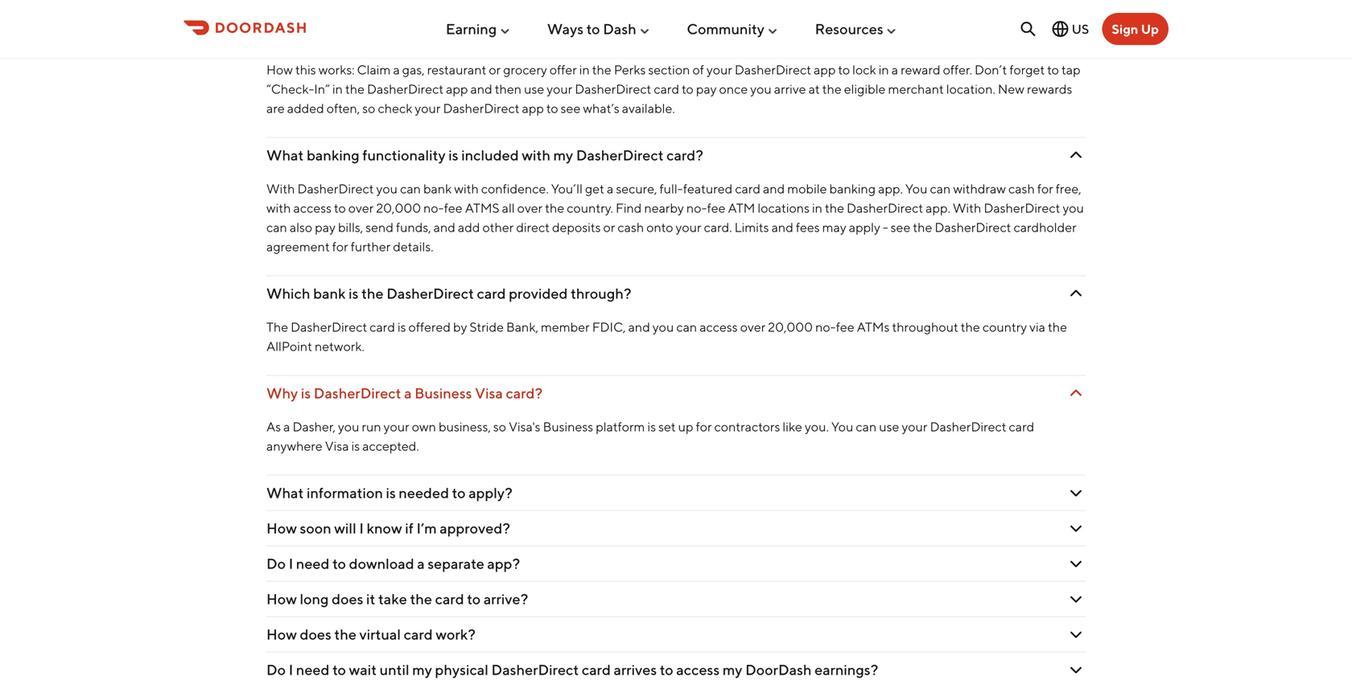 Task type: vqa. For each thing, say whether or not it's contained in the screenshot.
the safety link on the right
no



Task type: describe. For each thing, give the bounding box(es) containing it.
i'm
[[417, 520, 437, 537]]

direct
[[516, 220, 550, 235]]

globe line image
[[1051, 19, 1070, 39]]

wait
[[349, 662, 377, 679]]

see inside with dasherdirect you can bank with confidence. you'll get a secure, full-featured card and mobile banking app. you can withdraw cash for free, with access to over 20,000 no-fee atms all over the country. find nearby no-fee atm locations in the dasherdirect app. with dasherdirect you can also pay bills, send funds, and add other direct deposits or cash onto your card. limits and fees may apply - see the dasherdirect cardholder agreement for further details.
[[891, 220, 911, 235]]

added
[[287, 100, 324, 116]]

0 vertical spatial cash
[[1009, 181, 1035, 196]]

don't
[[975, 62, 1007, 77]]

to left lock
[[838, 62, 850, 77]]

3 chevron down image from the top
[[1067, 384, 1086, 403]]

claim
[[357, 62, 391, 77]]

dasher,
[[293, 419, 336, 435]]

what for what information is needed to apply?
[[266, 484, 304, 502]]

1 horizontal spatial does
[[332, 591, 363, 608]]

cash back reward offers are also available for restaurants, groceries, online shopping and more, at hundreds of local and national brands you know and love.
[[266, 10, 1058, 45]]

no- inside the dasherdirect card is offered by stride bank, member fdic, and you can access over 20,000 no-fee atms throughout the country via the allpoint network.
[[816, 319, 836, 335]]

doordash
[[746, 662, 812, 679]]

funds,
[[396, 220, 431, 235]]

can left withdraw
[[930, 181, 951, 196]]

1 horizontal spatial over
[[517, 200, 543, 216]]

withdraw
[[954, 181, 1006, 196]]

of inside how this works: claim a gas, restaurant or grocery offer in the perks section of your dasherdirect app to lock in a reward offer. don't forget to tap "check-in" in the dasherdirect app and then use your dasherdirect card to pay once you arrive at the eligible merchant location. new rewards are added often, so check your dasherdirect app to see what's available.
[[693, 62, 704, 77]]

0 horizontal spatial no-
[[424, 200, 444, 216]]

need for wait
[[296, 662, 330, 679]]

available.
[[622, 100, 675, 116]]

resources link
[[815, 14, 898, 44]]

2 vertical spatial with
[[266, 200, 291, 216]]

for inside as a dasher, you run your own business, so visa's business platform is set up for contractors like you. you can use your dasherdirect card anywhere visa is accepted.
[[696, 419, 712, 435]]

us
[[1072, 21, 1090, 37]]

perks
[[614, 62, 646, 77]]

is left included in the left top of the page
[[449, 146, 459, 164]]

the left the "eligible"
[[823, 81, 842, 96]]

which
[[266, 285, 310, 302]]

chevron down image for physical
[[1067, 661, 1086, 680]]

is down further
[[349, 285, 359, 302]]

gas,
[[402, 62, 425, 77]]

other
[[483, 220, 514, 235]]

by
[[453, 319, 467, 335]]

1 horizontal spatial card?
[[667, 146, 704, 164]]

sign up
[[1112, 21, 1159, 37]]

you'll
[[551, 181, 583, 196]]

card inside how this works: claim a gas, restaurant or grocery offer in the perks section of your dasherdirect app to lock in a reward offer. don't forget to tap "check-in" in the dasherdirect app and then use your dasherdirect card to pay once you arrive at the eligible merchant location. new rewards are added often, so check your dasherdirect app to see what's available.
[[654, 81, 680, 96]]

groceries,
[[593, 10, 649, 26]]

the left perks
[[592, 62, 612, 77]]

included
[[461, 146, 519, 164]]

a inside as a dasher, you run your own business, so visa's business platform is set up for contractors like you. you can use your dasherdirect card anywhere visa is accepted.
[[283, 419, 290, 435]]

dasherdirect inside the dasherdirect card is offered by stride bank, member fdic, and you can access over 20,000 no-fee atms throughout the country via the allpoint network.
[[291, 319, 367, 335]]

can down functionality
[[400, 181, 421, 196]]

use inside as a dasher, you run your own business, so visa's business platform is set up for contractors like you. you can use your dasherdirect card anywhere visa is accepted.
[[879, 419, 900, 435]]

arrives
[[614, 662, 657, 679]]

may
[[823, 220, 847, 235]]

deposits
[[552, 220, 601, 235]]

1 vertical spatial bank
[[313, 285, 346, 302]]

2 vertical spatial access
[[677, 662, 720, 679]]

the dasherdirect card is offered by stride bank, member fdic, and you can access over 20,000 no-fee atms throughout the country via the allpoint network.
[[266, 319, 1068, 354]]

this
[[295, 62, 316, 77]]

available
[[452, 10, 502, 26]]

0 horizontal spatial banking
[[307, 146, 360, 164]]

new
[[998, 81, 1025, 96]]

how for how long does it take the card to arrive?
[[266, 591, 297, 608]]

national
[[945, 10, 992, 26]]

approved?
[[440, 520, 510, 537]]

free,
[[1056, 181, 1082, 196]]

which bank is the dasherdirect card provided through?
[[266, 285, 632, 302]]

1 horizontal spatial no-
[[687, 200, 707, 216]]

for down bills,
[[332, 239, 348, 254]]

20,000 inside the dasherdirect card is offered by stride bank, member fdic, and you can access over 20,000 no-fee atms throughout the country via the allpoint network.
[[768, 319, 813, 335]]

access inside with dasherdirect you can bank with confidence. you'll get a secure, full-featured card and mobile banking app. you can withdraw cash for free, with access to over 20,000 no-fee atms all over the country. find nearby no-fee atm locations in the dasherdirect app. with dasherdirect you can also pay bills, send funds, and add other direct deposits or cash onto your card. limits and fees may apply - see the dasherdirect cardholder agreement for further details.
[[293, 200, 332, 216]]

0 horizontal spatial app
[[446, 81, 468, 96]]

chevron down image for through?
[[1067, 284, 1086, 303]]

platform
[[596, 419, 645, 435]]

shopping
[[690, 10, 744, 26]]

card inside the dasherdirect card is offered by stride bank, member fdic, and you can access over 20,000 no-fee atms throughout the country via the allpoint network.
[[370, 319, 395, 335]]

access inside the dasherdirect card is offered by stride bank, member fdic, and you can access over 20,000 no-fee atms throughout the country via the allpoint network.
[[700, 319, 738, 335]]

back
[[298, 10, 326, 26]]

do for do i need to wait until my physical dasherdirect card arrives to access my doordash earnings?
[[266, 662, 286, 679]]

cash
[[266, 10, 296, 26]]

set
[[659, 419, 676, 435]]

ways to dash
[[547, 20, 637, 38]]

the up often,
[[345, 81, 365, 96]]

also inside with dasherdirect you can bank with confidence. you'll get a secure, full-featured card and mobile banking app. you can withdraw cash for free, with access to over 20,000 no-fee atms all over the country. find nearby no-fee atm locations in the dasherdirect app. with dasherdirect you can also pay bills, send funds, and add other direct deposits or cash onto your card. limits and fees may apply - see the dasherdirect cardholder agreement for further details.
[[290, 220, 313, 235]]

chevron down image for how long does it take the card to arrive?
[[1067, 590, 1086, 609]]

you inside how this works: claim a gas, restaurant or grocery offer in the perks section of your dasherdirect app to lock in a reward offer. don't forget to tap "check-in" in the dasherdirect app and then use your dasherdirect card to pay once you arrive at the eligible merchant location. new rewards are added often, so check your dasherdirect app to see what's available.
[[751, 81, 772, 96]]

and up locations
[[763, 181, 785, 196]]

virtual
[[360, 626, 401, 643]]

the left virtual
[[334, 626, 357, 643]]

will
[[334, 520, 356, 537]]

accepted.
[[362, 439, 419, 454]]

fee inside the dasherdirect card is offered by stride bank, member fdic, and you can access over 20,000 no-fee atms throughout the country via the allpoint network.
[[836, 319, 855, 335]]

limits
[[735, 220, 769, 235]]

community
[[687, 20, 765, 38]]

also inside cash back reward offers are also available for restaurants, groceries, online shopping and more, at hundreds of local and national brands you know and love.
[[427, 10, 450, 26]]

1 vertical spatial does
[[300, 626, 332, 643]]

0 vertical spatial app.
[[878, 181, 903, 196]]

the right -
[[913, 220, 933, 235]]

the right via
[[1048, 319, 1068, 335]]

eligible
[[844, 81, 886, 96]]

to left the tap
[[1048, 62, 1059, 77]]

atms
[[857, 319, 890, 335]]

your inside with dasherdirect you can bank with confidence. you'll get a secure, full-featured card and mobile banking app. you can withdraw cash for free, with access to over 20,000 no-fee atms all over the country. find nearby no-fee atm locations in the dasherdirect app. with dasherdirect you can also pay bills, send funds, and add other direct deposits or cash onto your card. limits and fees may apply - see the dasherdirect cardholder agreement for further details.
[[676, 220, 702, 235]]

are inside cash back reward offers are also available for restaurants, groceries, online shopping and more, at hundreds of local and national brands you know and love.
[[406, 10, 424, 26]]

2 horizontal spatial my
[[723, 662, 743, 679]]

the right take
[[410, 591, 432, 608]]

card inside with dasherdirect you can bank with confidence. you'll get a secure, full-featured card and mobile banking app. you can withdraw cash for free, with access to over 20,000 no-fee atms all over the country. find nearby no-fee atm locations in the dasherdirect app. with dasherdirect you can also pay bills, send funds, and add other direct deposits or cash onto your card. limits and fees may apply - see the dasherdirect cardholder agreement for further details.
[[735, 181, 761, 196]]

earnings?
[[815, 662, 879, 679]]

fdic,
[[592, 319, 626, 335]]

0 vertical spatial with
[[266, 181, 295, 196]]

up
[[1141, 21, 1159, 37]]

lock
[[853, 62, 876, 77]]

allpoint
[[266, 339, 312, 354]]

2 vertical spatial app
[[522, 100, 544, 116]]

0 horizontal spatial over
[[348, 200, 374, 216]]

can inside as a dasher, you run your own business, so visa's business platform is set up for contractors like you. you can use your dasherdirect card anywhere visa is accepted.
[[856, 419, 877, 435]]

restaurants,
[[523, 10, 591, 26]]

confidence.
[[481, 181, 549, 196]]

ways to dash link
[[547, 14, 651, 44]]

is right why
[[301, 385, 311, 402]]

to down will
[[333, 555, 346, 573]]

tap
[[1062, 62, 1081, 77]]

reward inside how this works: claim a gas, restaurant or grocery offer in the perks section of your dasherdirect app to lock in a reward offer. don't forget to tap "check-in" in the dasherdirect app and then use your dasherdirect card to pay once you arrive at the eligible merchant location. new rewards are added often, so check your dasherdirect app to see what's available.
[[901, 62, 941, 77]]

provided
[[509, 285, 568, 302]]

why
[[266, 385, 298, 402]]

to down offer
[[547, 100, 558, 116]]

cardholder
[[1014, 220, 1077, 235]]

run
[[362, 419, 381, 435]]

agreement
[[266, 239, 330, 254]]

throughout
[[892, 319, 959, 335]]

banking inside with dasherdirect you can bank with confidence. you'll get a secure, full-featured card and mobile banking app. you can withdraw cash for free, with access to over 20,000 no-fee atms all over the country. find nearby no-fee atm locations in the dasherdirect app. with dasherdirect you can also pay bills, send funds, and add other direct deposits or cash onto your card. limits and fees may apply - see the dasherdirect cardholder agreement for further details.
[[830, 181, 876, 196]]

can up agreement at the top
[[266, 220, 287, 235]]

are inside how this works: claim a gas, restaurant or grocery offer in the perks section of your dasherdirect app to lock in a reward offer. don't forget to tap "check-in" in the dasherdirect app and then use your dasherdirect card to pay once you arrive at the eligible merchant location. new rewards are added often, so check your dasherdirect app to see what's available.
[[266, 100, 285, 116]]

earning link
[[446, 14, 511, 44]]

as a dasher, you run your own business, so visa's business platform is set up for contractors like you. you can use your dasherdirect card anywhere visa is accepted.
[[266, 419, 1035, 454]]

via
[[1030, 319, 1046, 335]]

get
[[585, 181, 605, 196]]

to right arrives
[[660, 662, 674, 679]]

card.
[[704, 220, 732, 235]]

secure,
[[616, 181, 657, 196]]

what's
[[583, 100, 620, 116]]

or inside with dasherdirect you can bank with confidence. you'll get a secure, full-featured card and mobile banking app. you can withdraw cash for free, with access to over 20,000 no-fee atms all over the country. find nearby no-fee atm locations in the dasherdirect app. with dasherdirect you can also pay bills, send funds, and add other direct deposits or cash onto your card. limits and fees may apply - see the dasherdirect cardholder agreement for further details.
[[603, 220, 615, 235]]

to left the apply?
[[452, 484, 466, 502]]

forget
[[1010, 62, 1045, 77]]

what for what banking functionality is included with my dasherdirect card?
[[266, 146, 304, 164]]

is left accepted.
[[351, 439, 360, 454]]

1 vertical spatial cash
[[618, 220, 644, 235]]

chevron down image for app?
[[1067, 555, 1086, 574]]

bank,
[[506, 319, 539, 335]]

merchant
[[888, 81, 944, 96]]

until
[[380, 662, 410, 679]]

chevron down image for approved?
[[1067, 519, 1086, 538]]

grocery
[[503, 62, 547, 77]]

in right lock
[[879, 62, 889, 77]]

dasherdirect inside as a dasher, you run your own business, so visa's business platform is set up for contractors like you. you can use your dasherdirect card anywhere visa is accepted.
[[930, 419, 1007, 435]]

needed
[[399, 484, 449, 502]]

in right in"
[[332, 81, 343, 96]]

i for wait
[[289, 662, 293, 679]]

with for confidence.
[[454, 181, 479, 196]]

card inside as a dasher, you run your own business, so visa's business platform is set up for contractors like you. you can use your dasherdirect card anywhere visa is accepted.
[[1009, 419, 1035, 435]]

restaurant
[[427, 62, 487, 77]]

how soon will i know if i'm approved?
[[266, 520, 510, 537]]

information
[[307, 484, 383, 502]]

app?
[[487, 555, 520, 573]]

section
[[648, 62, 690, 77]]



Task type: locate. For each thing, give the bounding box(es) containing it.
online
[[652, 10, 688, 26]]

know inside cash back reward offers are also available for restaurants, groceries, online shopping and more, at hundreds of local and national brands you know and love.
[[266, 30, 297, 45]]

1 vertical spatial i
[[289, 555, 293, 573]]

at right the "arrive"
[[809, 81, 820, 96]]

featured
[[683, 181, 733, 196]]

2 do from the top
[[266, 662, 286, 679]]

1 horizontal spatial app
[[522, 100, 544, 116]]

0 vertical spatial card?
[[667, 146, 704, 164]]

1 horizontal spatial you
[[906, 181, 928, 196]]

you down functionality
[[376, 181, 398, 196]]

do
[[266, 555, 286, 573], [266, 662, 286, 679]]

use inside how this works: claim a gas, restaurant or grocery offer in the perks section of your dasherdirect app to lock in a reward offer. don't forget to tap "check-in" in the dasherdirect app and then use your dasherdirect card to pay once you arrive at the eligible merchant location. new rewards are added often, so check your dasherdirect app to see what's available.
[[524, 81, 544, 96]]

2 vertical spatial i
[[289, 662, 293, 679]]

how inside how this works: claim a gas, restaurant or grocery offer in the perks section of your dasherdirect app to lock in a reward offer. don't forget to tap "check-in" in the dasherdirect app and then use your dasherdirect card to pay once you arrive at the eligible merchant location. new rewards are added often, so check your dasherdirect app to see what's available.
[[266, 62, 293, 77]]

0 vertical spatial access
[[293, 200, 332, 216]]

so left visa's
[[493, 419, 506, 435]]

and right "fdic,"
[[628, 319, 650, 335]]

banking up apply
[[830, 181, 876, 196]]

for right the up
[[696, 419, 712, 435]]

sign up button
[[1102, 13, 1169, 45]]

0 horizontal spatial know
[[266, 30, 297, 45]]

sign
[[1112, 21, 1139, 37]]

does down the long
[[300, 626, 332, 643]]

1 horizontal spatial use
[[879, 419, 900, 435]]

does
[[332, 591, 363, 608], [300, 626, 332, 643]]

a left separate
[[417, 555, 425, 573]]

and down locations
[[772, 220, 794, 235]]

my left doordash
[[723, 662, 743, 679]]

soon
[[300, 520, 331, 537]]

to left dash
[[587, 20, 600, 38]]

contractors
[[715, 419, 780, 435]]

0 vertical spatial or
[[489, 62, 501, 77]]

with up agreement at the top
[[266, 200, 291, 216]]

see left what's
[[561, 100, 581, 116]]

1 horizontal spatial so
[[493, 419, 506, 435]]

no- down featured
[[687, 200, 707, 216]]

cash
[[1009, 181, 1035, 196], [618, 220, 644, 235]]

is left needed
[[386, 484, 396, 502]]

0 vertical spatial do
[[266, 555, 286, 573]]

0 vertical spatial bank
[[423, 181, 452, 196]]

0 vertical spatial what
[[266, 146, 304, 164]]

0 horizontal spatial business
[[415, 385, 472, 402]]

0 vertical spatial 20,000
[[376, 200, 421, 216]]

chevron down image
[[1067, 146, 1086, 165], [1067, 284, 1086, 303], [1067, 384, 1086, 403], [1067, 519, 1086, 538], [1067, 555, 1086, 574], [1067, 625, 1086, 645], [1067, 661, 1086, 680]]

apply
[[849, 220, 881, 235]]

1 vertical spatial of
[[693, 62, 704, 77]]

0 vertical spatial i
[[359, 520, 364, 537]]

bank up "funds," in the left top of the page
[[423, 181, 452, 196]]

0 vertical spatial with
[[522, 146, 551, 164]]

1 vertical spatial do
[[266, 662, 286, 679]]

1 horizontal spatial with
[[454, 181, 479, 196]]

1 horizontal spatial see
[[891, 220, 911, 235]]

so inside how this works: claim a gas, restaurant or grocery offer in the perks section of your dasherdirect app to lock in a reward offer. don't forget to tap "check-in" in the dasherdirect app and then use your dasherdirect card to pay once you arrive at the eligible merchant location. new rewards are added often, so check your dasherdirect app to see what's available.
[[363, 100, 376, 116]]

1 vertical spatial card?
[[506, 385, 543, 402]]

you right brands
[[1036, 10, 1058, 26]]

1 vertical spatial so
[[493, 419, 506, 435]]

1 vertical spatial are
[[266, 100, 285, 116]]

know left if
[[367, 520, 402, 537]]

reward up love.
[[328, 10, 368, 26]]

to up bills,
[[334, 200, 346, 216]]

1 horizontal spatial my
[[554, 146, 573, 164]]

stride
[[470, 319, 504, 335]]

details.
[[393, 239, 434, 254]]

5 chevron down image from the top
[[1067, 555, 1086, 574]]

also
[[427, 10, 450, 26], [290, 220, 313, 235]]

offer
[[550, 62, 577, 77]]

1 horizontal spatial know
[[367, 520, 402, 537]]

1 what from the top
[[266, 146, 304, 164]]

app down restaurant
[[446, 81, 468, 96]]

or inside how this works: claim a gas, restaurant or grocery offer in the perks section of your dasherdirect app to lock in a reward offer. don't forget to tap "check-in" in the dasherdirect app and then use your dasherdirect card to pay once you arrive at the eligible merchant location. new rewards are added often, so check your dasherdirect app to see what's available.
[[489, 62, 501, 77]]

1 horizontal spatial with
[[953, 200, 982, 216]]

2 need from the top
[[296, 662, 330, 679]]

also up agreement at the top
[[290, 220, 313, 235]]

and down back
[[300, 30, 322, 45]]

1 vertical spatial access
[[700, 319, 738, 335]]

can inside the dasherdirect card is offered by stride bank, member fdic, and you can access over 20,000 no-fee atms throughout the country via the allpoint network.
[[677, 319, 697, 335]]

then
[[495, 81, 522, 96]]

to inside with dasherdirect you can bank with confidence. you'll get a secure, full-featured card and mobile banking app. you can withdraw cash for free, with access to over 20,000 no-fee atms all over the country. find nearby no-fee atm locations in the dasherdirect app. with dasherdirect you can also pay bills, send funds, and add other direct deposits or cash onto your card. limits and fees may apply - see the dasherdirect cardholder agreement for further details.
[[334, 200, 346, 216]]

functionality
[[363, 146, 446, 164]]

and left add
[[434, 220, 456, 235]]

take
[[378, 591, 407, 608]]

4 how from the top
[[266, 626, 297, 643]]

atms
[[465, 200, 500, 216]]

apply?
[[469, 484, 513, 502]]

at right 'more,'
[[806, 10, 817, 26]]

for inside cash back reward offers are also available for restaurants, groceries, online shopping and more, at hundreds of local and national brands you know and love.
[[505, 10, 521, 26]]

why is dasherdirect a business visa card?
[[266, 385, 543, 402]]

2 horizontal spatial with
[[522, 146, 551, 164]]

arrive?
[[484, 591, 528, 608]]

0 vertical spatial does
[[332, 591, 363, 608]]

can right you.
[[856, 419, 877, 435]]

with for my
[[522, 146, 551, 164]]

to down section
[[682, 81, 694, 96]]

the down you'll
[[545, 200, 565, 216]]

0 vertical spatial see
[[561, 100, 581, 116]]

1 vertical spatial chevron down image
[[1067, 590, 1086, 609]]

no- left atms
[[816, 319, 836, 335]]

business,
[[439, 419, 491, 435]]

and inside how this works: claim a gas, restaurant or grocery offer in the perks section of your dasherdirect app to lock in a reward offer. don't forget to tap "check-in" in the dasherdirect app and then use your dasherdirect card to pay once you arrive at the eligible merchant location. new rewards are added often, so check your dasherdirect app to see what's available.
[[471, 81, 492, 96]]

check
[[378, 100, 413, 116]]

0 vertical spatial chevron down image
[[1067, 484, 1086, 503]]

card? up visa's
[[506, 385, 543, 402]]

1 vertical spatial or
[[603, 220, 615, 235]]

in inside with dasherdirect you can bank with confidence. you'll get a secure, full-featured card and mobile banking app. you can withdraw cash for free, with access to over 20,000 no-fee atms all over the country. find nearby no-fee atm locations in the dasherdirect app. with dasherdirect you can also pay bills, send funds, and add other direct deposits or cash onto your card. limits and fees may apply - see the dasherdirect cardholder agreement for further details.
[[812, 200, 823, 216]]

how this works: claim a gas, restaurant or grocery offer in the perks section of your dasherdirect app to lock in a reward offer. don't forget to tap "check-in" in the dasherdirect app and then use your dasherdirect card to pay once you arrive at the eligible merchant location. new rewards are added often, so check your dasherdirect app to see what's available.
[[266, 62, 1081, 116]]

0 vertical spatial so
[[363, 100, 376, 116]]

resources
[[815, 20, 884, 38]]

1 horizontal spatial of
[[877, 10, 889, 26]]

a inside with dasherdirect you can bank with confidence. you'll get a secure, full-featured card and mobile banking app. you can withdraw cash for free, with access to over 20,000 no-fee atms all over the country. find nearby no-fee atm locations in the dasherdirect app. with dasherdirect you can also pay bills, send funds, and add other direct deposits or cash onto your card. limits and fees may apply - see the dasherdirect cardholder agreement for further details.
[[607, 181, 614, 196]]

chevron down image
[[1067, 484, 1086, 503], [1067, 590, 1086, 609]]

i for download
[[289, 555, 293, 573]]

1 vertical spatial know
[[367, 520, 402, 537]]

0 horizontal spatial you
[[832, 419, 854, 435]]

0 horizontal spatial does
[[300, 626, 332, 643]]

a up merchant
[[892, 62, 899, 77]]

card?
[[667, 146, 704, 164], [506, 385, 543, 402]]

a right get
[[607, 181, 614, 196]]

0 vertical spatial of
[[877, 10, 889, 26]]

business up own
[[415, 385, 472, 402]]

own
[[412, 419, 436, 435]]

0 vertical spatial use
[[524, 81, 544, 96]]

bills,
[[338, 220, 363, 235]]

how for how this works: claim a gas, restaurant or grocery offer in the perks section of your dasherdirect app to lock in a reward offer. don't forget to tap "check-in" in the dasherdirect app and then use your dasherdirect card to pay once you arrive at the eligible merchant location. new rewards are added often, so check your dasherdirect app to see what's available.
[[266, 62, 293, 77]]

business right visa's
[[543, 419, 593, 435]]

my for physical
[[412, 662, 432, 679]]

at inside how this works: claim a gas, restaurant or grocery offer in the perks section of your dasherdirect app to lock in a reward offer. don't forget to tap "check-in" in the dasherdirect app and then use your dasherdirect card to pay once you arrive at the eligible merchant location. new rewards are added often, so check your dasherdirect app to see what's available.
[[809, 81, 820, 96]]

long
[[300, 591, 329, 608]]

country
[[983, 319, 1027, 335]]

1 vertical spatial you
[[832, 419, 854, 435]]

0 horizontal spatial 20,000
[[376, 200, 421, 216]]

ways
[[547, 20, 584, 38]]

for
[[505, 10, 521, 26], [1038, 181, 1054, 196], [332, 239, 348, 254], [696, 419, 712, 435]]

visa inside as a dasher, you run your own business, so visa's business platform is set up for contractors like you. you can use your dasherdirect card anywhere visa is accepted.
[[325, 439, 349, 454]]

in right offer
[[580, 62, 590, 77]]

you left withdraw
[[906, 181, 928, 196]]

how for how does the virtual card work?
[[266, 626, 297, 643]]

offer.
[[943, 62, 973, 77]]

the left country
[[961, 319, 980, 335]]

with up atms
[[454, 181, 479, 196]]

you right "fdic,"
[[653, 319, 674, 335]]

1 vertical spatial with
[[454, 181, 479, 196]]

the up may
[[825, 200, 845, 216]]

and right local
[[921, 10, 943, 26]]

see
[[561, 100, 581, 116], [891, 220, 911, 235]]

to left wait
[[333, 662, 346, 679]]

2 horizontal spatial no-
[[816, 319, 836, 335]]

bank inside with dasherdirect you can bank with confidence. you'll get a secure, full-featured card and mobile banking app. you can withdraw cash for free, with access to over 20,000 no-fee atms all over the country. find nearby no-fee atm locations in the dasherdirect app. with dasherdirect you can also pay bills, send funds, and add other direct deposits or cash onto your card. limits and fees may apply - see the dasherdirect cardholder agreement for further details.
[[423, 181, 452, 196]]

reward up merchant
[[901, 62, 941, 77]]

card? up full-
[[667, 146, 704, 164]]

6 chevron down image from the top
[[1067, 625, 1086, 645]]

physical
[[435, 662, 489, 679]]

1 vertical spatial at
[[809, 81, 820, 96]]

location.
[[947, 81, 996, 96]]

to left arrive?
[[467, 591, 481, 608]]

know
[[266, 30, 297, 45], [367, 520, 402, 537]]

visa's
[[509, 419, 541, 435]]

reward inside cash back reward offers are also available for restaurants, groceries, online shopping and more, at hundreds of local and national brands you know and love.
[[328, 10, 368, 26]]

of right section
[[693, 62, 704, 77]]

pay
[[696, 81, 717, 96], [315, 220, 336, 235]]

1 chevron down image from the top
[[1067, 484, 1086, 503]]

"check-
[[266, 81, 314, 96]]

with up agreement at the top
[[266, 181, 295, 196]]

you
[[1036, 10, 1058, 26], [751, 81, 772, 96], [376, 181, 398, 196], [1063, 200, 1084, 216], [653, 319, 674, 335], [338, 419, 359, 435]]

how for how soon will i know if i'm approved?
[[266, 520, 297, 537]]

love.
[[324, 30, 351, 45]]

are right offers
[[406, 10, 424, 26]]

1 vertical spatial use
[[879, 419, 900, 435]]

1 vertical spatial visa
[[325, 439, 349, 454]]

a up accepted.
[[404, 385, 412, 402]]

2 how from the top
[[266, 520, 297, 537]]

1 vertical spatial need
[[296, 662, 330, 679]]

0 vertical spatial also
[[427, 10, 450, 26]]

no- up "funds," in the left top of the page
[[424, 200, 444, 216]]

are down "check-
[[266, 100, 285, 116]]

work?
[[436, 626, 476, 643]]

1 vertical spatial also
[[290, 220, 313, 235]]

you inside the dasherdirect card is offered by stride bank, member fdic, and you can access over 20,000 no-fee atms throughout the country via the allpoint network.
[[653, 319, 674, 335]]

offered
[[409, 319, 451, 335]]

app left lock
[[814, 62, 836, 77]]

a right as
[[283, 419, 290, 435]]

1 horizontal spatial visa
[[475, 385, 503, 402]]

1 vertical spatial app.
[[926, 200, 951, 216]]

you down "free,"
[[1063, 200, 1084, 216]]

country.
[[567, 200, 613, 216]]

often,
[[327, 100, 360, 116]]

need
[[296, 555, 330, 573], [296, 662, 330, 679]]

banking down often,
[[307, 146, 360, 164]]

visa up the business,
[[475, 385, 503, 402]]

can right "fdic,"
[[677, 319, 697, 335]]

fee
[[444, 200, 463, 216], [707, 200, 726, 216], [836, 319, 855, 335]]

how long does it take the card to arrive?
[[266, 591, 528, 608]]

pay left bills,
[[315, 220, 336, 235]]

1 how from the top
[[266, 62, 293, 77]]

for left "free,"
[[1038, 181, 1054, 196]]

is left 'set'
[[648, 419, 656, 435]]

is inside the dasherdirect card is offered by stride bank, member fdic, and you can access over 20,000 no-fee atms throughout the country via the allpoint network.
[[398, 319, 406, 335]]

1 need from the top
[[296, 555, 330, 573]]

0 vertical spatial pay
[[696, 81, 717, 96]]

see right -
[[891, 220, 911, 235]]

0 horizontal spatial card?
[[506, 385, 543, 402]]

1 horizontal spatial app.
[[926, 200, 951, 216]]

0 vertical spatial at
[[806, 10, 817, 26]]

is left the offered at the left top of the page
[[398, 319, 406, 335]]

bank right which
[[313, 285, 346, 302]]

need for download
[[296, 555, 330, 573]]

1 vertical spatial business
[[543, 419, 593, 435]]

to inside "link"
[[587, 20, 600, 38]]

0 horizontal spatial of
[[693, 62, 704, 77]]

0 horizontal spatial use
[[524, 81, 544, 96]]

at inside cash back reward offers are also available for restaurants, groceries, online shopping and more, at hundreds of local and national brands you know and love.
[[806, 10, 817, 26]]

send
[[366, 220, 394, 235]]

or up then
[[489, 62, 501, 77]]

onto
[[647, 220, 673, 235]]

1 horizontal spatial fee
[[707, 200, 726, 216]]

of inside cash back reward offers are also available for restaurants, groceries, online shopping and more, at hundreds of local and national brands you know and love.
[[877, 10, 889, 26]]

over inside the dasherdirect card is offered by stride bank, member fdic, and you can access over 20,000 no-fee atms throughout the country via the allpoint network.
[[740, 319, 766, 335]]

the
[[592, 62, 612, 77], [345, 81, 365, 96], [823, 81, 842, 96], [545, 200, 565, 216], [825, 200, 845, 216], [913, 220, 933, 235], [362, 285, 384, 302], [961, 319, 980, 335], [1048, 319, 1068, 335], [410, 591, 432, 608], [334, 626, 357, 643]]

0 horizontal spatial my
[[412, 662, 432, 679]]

20,000 inside with dasherdirect you can bank with confidence. you'll get a secure, full-featured card and mobile banking app. you can withdraw cash for free, with access to over 20,000 no-fee atms all over the country. find nearby no-fee atm locations in the dasherdirect app. with dasherdirect you can also pay bills, send funds, and add other direct deposits or cash onto your card. limits and fees may apply - see the dasherdirect cardholder agreement for further details.
[[376, 200, 421, 216]]

1 horizontal spatial pay
[[696, 81, 717, 96]]

offers
[[371, 10, 404, 26]]

use
[[524, 81, 544, 96], [879, 419, 900, 435]]

2 chevron down image from the top
[[1067, 284, 1086, 303]]

once
[[719, 81, 748, 96]]

1 vertical spatial reward
[[901, 62, 941, 77]]

see inside how this works: claim a gas, restaurant or grocery offer in the perks section of your dasherdirect app to lock in a reward offer. don't forget to tap "check-in" in the dasherdirect app and then use your dasherdirect card to pay once you arrive at the eligible merchant location. new rewards are added often, so check your dasherdirect app to see what's available.
[[561, 100, 581, 116]]

app.
[[878, 181, 903, 196], [926, 200, 951, 216]]

chevron down image for dasherdirect
[[1067, 146, 1086, 165]]

cash down find
[[618, 220, 644, 235]]

the down further
[[362, 285, 384, 302]]

if
[[405, 520, 414, 537]]

7 chevron down image from the top
[[1067, 661, 1086, 680]]

arrive
[[774, 81, 806, 96]]

1 vertical spatial with
[[953, 200, 982, 216]]

or down "country." on the top left of the page
[[603, 220, 615, 235]]

1 vertical spatial what
[[266, 484, 304, 502]]

0 horizontal spatial or
[[489, 62, 501, 77]]

add
[[458, 220, 480, 235]]

2 chevron down image from the top
[[1067, 590, 1086, 609]]

1 horizontal spatial 20,000
[[768, 319, 813, 335]]

chevron down image for what information is needed to apply?
[[1067, 484, 1086, 503]]

fee up add
[[444, 200, 463, 216]]

my right until
[[412, 662, 432, 679]]

0 horizontal spatial also
[[290, 220, 313, 235]]

you inside as a dasher, you run your own business, so visa's business platform is set up for contractors like you. you can use your dasherdirect card anywhere visa is accepted.
[[832, 419, 854, 435]]

app down grocery
[[522, 100, 544, 116]]

1 horizontal spatial or
[[603, 220, 615, 235]]

works:
[[319, 62, 355, 77]]

also left available
[[427, 10, 450, 26]]

0 horizontal spatial with
[[266, 181, 295, 196]]

your
[[707, 62, 733, 77], [547, 81, 573, 96], [415, 100, 441, 116], [676, 220, 702, 235], [384, 419, 410, 435], [902, 419, 928, 435]]

3 how from the top
[[266, 591, 297, 608]]

-
[[883, 220, 889, 235]]

2 horizontal spatial over
[[740, 319, 766, 335]]

a left "gas,"
[[393, 62, 400, 77]]

with
[[522, 146, 551, 164], [454, 181, 479, 196], [266, 200, 291, 216]]

1 horizontal spatial also
[[427, 10, 450, 26]]

4 chevron down image from the top
[[1067, 519, 1086, 538]]

nearby
[[644, 200, 684, 216]]

and left then
[[471, 81, 492, 96]]

0 horizontal spatial are
[[266, 100, 285, 116]]

pay inside with dasherdirect you can bank with confidence. you'll get a secure, full-featured card and mobile banking app. you can withdraw cash for free, with access to over 20,000 no-fee atms all over the country. find nearby no-fee atm locations in the dasherdirect app. with dasherdirect you can also pay bills, send funds, and add other direct deposits or cash onto your card. limits and fees may apply - see the dasherdirect cardholder agreement for further details.
[[315, 220, 336, 235]]

1 vertical spatial pay
[[315, 220, 336, 235]]

pay inside how this works: claim a gas, restaurant or grocery offer in the perks section of your dasherdirect app to lock in a reward offer. don't forget to tap "check-in" in the dasherdirect app and then use your dasherdirect card to pay once you arrive at the eligible merchant location. new rewards are added often, so check your dasherdirect app to see what's available.
[[696, 81, 717, 96]]

you inside cash back reward offers are also available for restaurants, groceries, online shopping and more, at hundreds of local and national brands you know and love.
[[1036, 10, 1058, 26]]

need left wait
[[296, 662, 330, 679]]

dasherdirect
[[735, 62, 812, 77], [367, 81, 444, 96], [575, 81, 652, 96], [443, 100, 520, 116], [576, 146, 664, 164], [297, 181, 374, 196], [847, 200, 924, 216], [984, 200, 1061, 216], [935, 220, 1012, 235], [387, 285, 474, 302], [291, 319, 367, 335], [314, 385, 401, 402], [930, 419, 1007, 435], [492, 662, 579, 679]]

atm
[[728, 200, 755, 216]]

my for dasherdirect
[[554, 146, 573, 164]]

0 horizontal spatial app.
[[878, 181, 903, 196]]

pay left once
[[696, 81, 717, 96]]

locations
[[758, 200, 810, 216]]

with
[[266, 181, 295, 196], [953, 200, 982, 216]]

business inside as a dasher, you run your own business, so visa's business platform is set up for contractors like you. you can use your dasherdirect card anywhere visa is accepted.
[[543, 419, 593, 435]]

you inside with dasherdirect you can bank with confidence. you'll get a secure, full-featured card and mobile banking app. you can withdraw cash for free, with access to over 20,000 no-fee atms all over the country. find nearby no-fee atm locations in the dasherdirect app. with dasherdirect you can also pay bills, send funds, and add other direct deposits or cash onto your card. limits and fees may apply - see the dasherdirect cardholder agreement for further details.
[[906, 181, 928, 196]]

you right once
[[751, 81, 772, 96]]

in"
[[314, 81, 330, 96]]

1 do from the top
[[266, 555, 286, 573]]

you inside as a dasher, you run your own business, so visa's business platform is set up for contractors like you. you can use your dasherdirect card anywhere visa is accepted.
[[338, 419, 359, 435]]

like
[[783, 419, 803, 435]]

2 what from the top
[[266, 484, 304, 502]]

0 vertical spatial know
[[266, 30, 297, 45]]

for right available
[[505, 10, 521, 26]]

with up "confidence."
[[522, 146, 551, 164]]

no-
[[424, 200, 444, 216], [687, 200, 707, 216], [816, 319, 836, 335]]

anywhere
[[266, 439, 323, 454]]

with down withdraw
[[953, 200, 982, 216]]

0 vertical spatial banking
[[307, 146, 360, 164]]

0 vertical spatial business
[[415, 385, 472, 402]]

my up you'll
[[554, 146, 573, 164]]

1 chevron down image from the top
[[1067, 146, 1086, 165]]

and left 'more,'
[[746, 10, 768, 26]]

so inside as a dasher, you run your own business, so visa's business platform is set up for contractors like you. you can use your dasherdirect card anywhere visa is accepted.
[[493, 419, 506, 435]]

1 horizontal spatial are
[[406, 10, 424, 26]]

need up the long
[[296, 555, 330, 573]]

does left the it
[[332, 591, 363, 608]]

and inside the dasherdirect card is offered by stride bank, member fdic, and you can access over 20,000 no-fee atms throughout the country via the allpoint network.
[[628, 319, 650, 335]]

0 horizontal spatial so
[[363, 100, 376, 116]]

fee left atms
[[836, 319, 855, 335]]

do for do i need to download a separate app?
[[266, 555, 286, 573]]

what down added
[[266, 146, 304, 164]]

2 horizontal spatial app
[[814, 62, 836, 77]]

through?
[[571, 285, 632, 302]]

community link
[[687, 14, 779, 44]]

1 vertical spatial see
[[891, 220, 911, 235]]

0 vertical spatial you
[[906, 181, 928, 196]]

it
[[366, 591, 375, 608]]

1 horizontal spatial banking
[[830, 181, 876, 196]]

visa down dasher,
[[325, 439, 349, 454]]

0 horizontal spatial fee
[[444, 200, 463, 216]]

1 vertical spatial banking
[[830, 181, 876, 196]]

rewards
[[1027, 81, 1073, 96]]

business
[[415, 385, 472, 402], [543, 419, 593, 435]]



